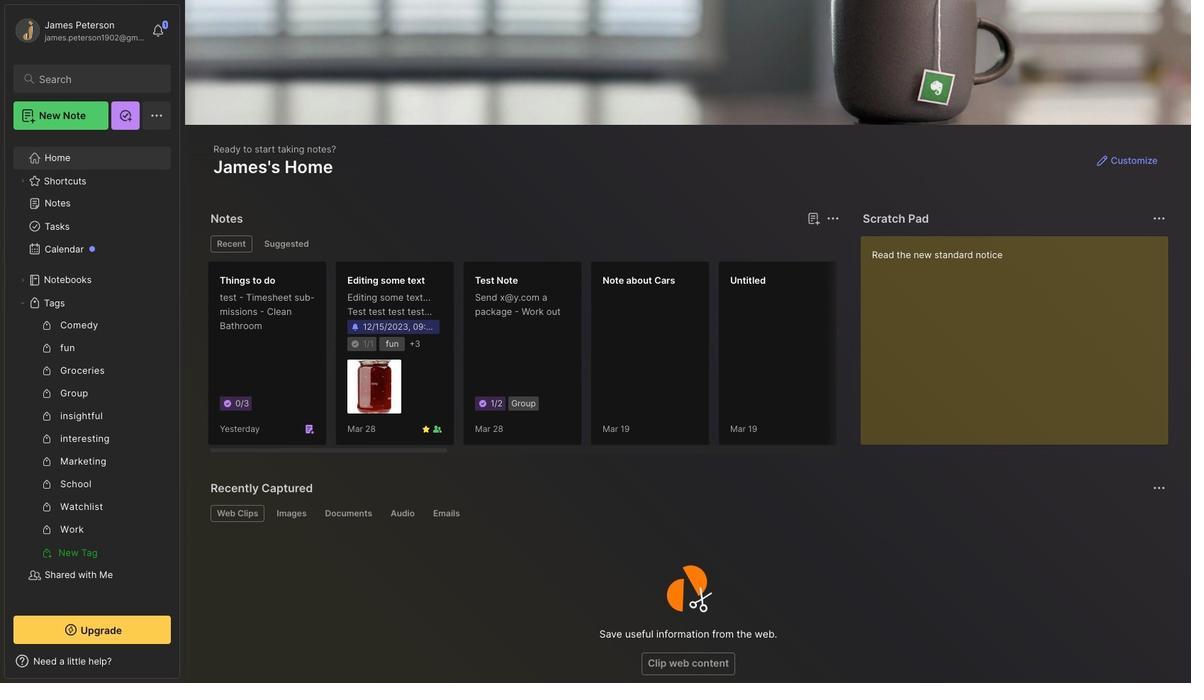 Task type: locate. For each thing, give the bounding box(es) containing it.
0 vertical spatial tab list
[[211, 236, 838, 253]]

more actions image
[[1151, 210, 1168, 227]]

click to collapse image
[[179, 657, 190, 674]]

Account field
[[13, 16, 145, 45]]

WHAT'S NEW field
[[5, 650, 179, 673]]

expand tags image
[[18, 299, 27, 307]]

main element
[[0, 0, 184, 683]]

tree inside main element
[[5, 138, 179, 618]]

more actions image
[[825, 210, 842, 227], [1151, 480, 1168, 497]]

None search field
[[39, 70, 158, 87]]

row group
[[208, 261, 1192, 454]]

1 vertical spatial more actions image
[[1151, 480, 1168, 497]]

expand notebooks image
[[18, 276, 27, 284]]

tab
[[211, 236, 252, 253], [258, 236, 316, 253], [211, 505, 265, 522], [271, 505, 313, 522], [319, 505, 379, 522], [384, 505, 421, 522], [427, 505, 467, 522]]

tree
[[5, 138, 179, 618]]

group
[[13, 314, 162, 564]]

1 horizontal spatial more actions image
[[1151, 480, 1168, 497]]

1 vertical spatial tab list
[[211, 505, 1164, 522]]

tab list
[[211, 236, 838, 253], [211, 505, 1164, 522]]

More actions field
[[824, 209, 844, 228], [1150, 209, 1170, 228], [1150, 478, 1170, 498]]

0 vertical spatial more actions image
[[825, 210, 842, 227]]



Task type: vqa. For each thing, say whether or not it's contained in the screenshot.
Bill for Bill monthly
no



Task type: describe. For each thing, give the bounding box(es) containing it.
thumbnail image
[[348, 360, 402, 414]]

Start writing… text field
[[873, 236, 1168, 433]]

0 horizontal spatial more actions image
[[825, 210, 842, 227]]

group inside main element
[[13, 314, 162, 564]]

none search field inside main element
[[39, 70, 158, 87]]

2 tab list from the top
[[211, 505, 1164, 522]]

1 tab list from the top
[[211, 236, 838, 253]]

Search text field
[[39, 72, 158, 86]]



